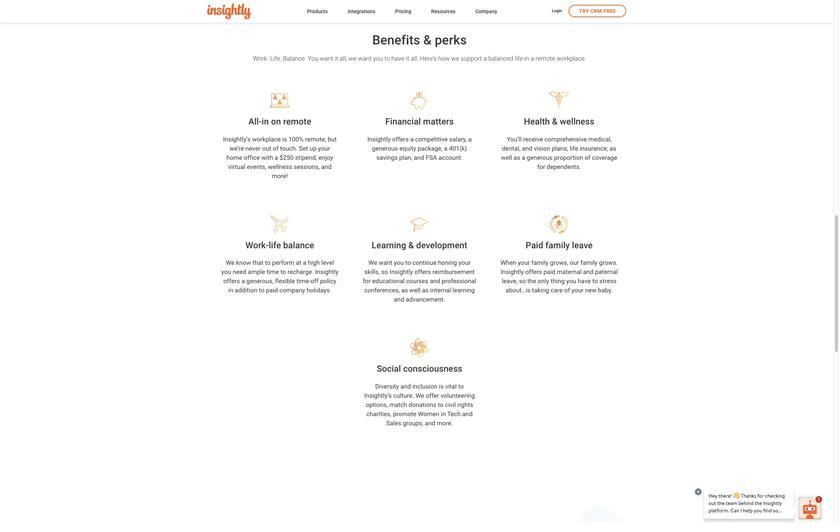 Task type: locate. For each thing, give the bounding box(es) containing it.
1 horizontal spatial insightly's
[[364, 392, 392, 399]]

1 we from the left
[[349, 55, 357, 62]]

stress
[[599, 278, 617, 285]]

to left continue
[[405, 259, 411, 267]]

for
[[537, 163, 545, 170], [363, 278, 371, 285]]

insightly's up the options,
[[364, 392, 392, 399]]

offers inside insightly offers a competitive salary, a generous equity package, a 401(k) savings plan, and fsa account.
[[392, 135, 409, 143]]

and down the 'receive'
[[522, 145, 532, 152]]

a up 'account.'
[[444, 145, 448, 152]]

paid inside we know that to perform at a high level you need ample time to recharge. insightly offers a generous, flexible time-off policy in addition to paid company holidays.
[[266, 287, 278, 294]]

want right all,
[[358, 55, 372, 62]]

your up enjoy
[[318, 145, 330, 152]]

0 horizontal spatial of
[[273, 145, 279, 152]]

paid up only at the right of the page
[[543, 268, 555, 276]]

1 horizontal spatial of
[[564, 287, 570, 294]]

0 vertical spatial wellness
[[560, 117, 594, 127]]

have up new
[[578, 278, 591, 285]]

insightly inside insightly offers a competitive salary, a generous equity package, a 401(k) savings plan, and fsa account.
[[367, 135, 391, 143]]

2 horizontal spatial want
[[379, 259, 392, 267]]

we right how
[[451, 55, 459, 62]]

generous inside insightly offers a competitive salary, a generous equity package, a 401(k) savings plan, and fsa account.
[[372, 145, 398, 152]]

try crm free button
[[569, 5, 626, 17]]

2 horizontal spatial life
[[570, 145, 578, 152]]

out
[[262, 145, 271, 152]]

resources link
[[431, 7, 456, 17]]

wellness up more!
[[268, 163, 292, 170]]

0 vertical spatial so
[[381, 268, 388, 276]]

want right 'you'
[[320, 55, 333, 62]]

proportion
[[554, 154, 583, 161]]

for inside you'll receive comprehensive medical, dental, and vision plans; life insurance; as well as a generous proportion of coverage for dependents.
[[537, 163, 545, 170]]

life inside you'll receive comprehensive medical, dental, and vision plans; life insurance; as well as a generous proportion of coverage for dependents.
[[570, 145, 578, 152]]

perform
[[272, 259, 294, 267]]

consciousness
[[403, 364, 462, 374]]

grows,
[[550, 259, 568, 267]]

insightly inside when your family grows, our family grows. insightly offers paid maternal and paternal leave, so the only thing you have to stress about…is taking care of your new baby.
[[501, 268, 524, 276]]

0 vertical spatial paid
[[543, 268, 555, 276]]

for down vision
[[537, 163, 545, 170]]

we up donations
[[416, 392, 424, 399]]

1 horizontal spatial want
[[358, 55, 372, 62]]

in right the balanced at the top of page
[[524, 55, 529, 62]]

learning
[[453, 287, 475, 294]]

enjoy
[[319, 154, 333, 161]]

you down maternal
[[566, 278, 576, 285]]

here's
[[420, 55, 437, 62]]

1 horizontal spatial generous
[[527, 154, 553, 161]]

time-
[[297, 278, 311, 285]]

and left fsa
[[414, 154, 424, 161]]

1 vertical spatial &
[[552, 117, 558, 127]]

policy
[[320, 278, 336, 285]]

well inside you'll receive comprehensive medical, dental, and vision plans; life insurance; as well as a generous proportion of coverage for dependents.
[[501, 154, 512, 161]]

insightly down level
[[315, 268, 339, 276]]

1 vertical spatial insightly's
[[364, 392, 392, 399]]

&
[[423, 33, 432, 48], [552, 117, 558, 127], [408, 240, 414, 251]]

0 horizontal spatial life
[[269, 240, 281, 251]]

integrations link
[[348, 7, 375, 17]]

insightly logo image
[[207, 3, 251, 19]]

0 horizontal spatial we
[[349, 55, 357, 62]]

high
[[308, 259, 320, 267]]

1 horizontal spatial paid
[[543, 268, 555, 276]]

a inside you'll receive comprehensive medical, dental, and vision plans; life insurance; as well as a generous proportion of coverage for dependents.
[[522, 154, 525, 161]]

your left new
[[572, 287, 584, 294]]

is
[[282, 135, 287, 143], [439, 383, 444, 390]]

0 horizontal spatial have
[[391, 55, 404, 62]]

to down perform
[[281, 268, 286, 276]]

you left need on the bottom
[[221, 268, 231, 276]]

insightly up educational
[[390, 268, 413, 276]]

2 horizontal spatial of
[[585, 154, 590, 161]]

you inside when your family grows, our family grows. insightly offers paid maternal and paternal leave, so the only thing you have to stress about…is taking care of your new baby.
[[566, 278, 576, 285]]

210706 careers benefits icon remote workplace image
[[256, 92, 304, 110]]

1 horizontal spatial it
[[406, 55, 409, 62]]

products
[[307, 8, 328, 14]]

& for health
[[552, 117, 558, 127]]

events,
[[247, 163, 266, 170]]

we right all,
[[349, 55, 357, 62]]

2 we from the left
[[451, 55, 459, 62]]

to right that
[[265, 259, 271, 267]]

remote,
[[305, 135, 326, 143]]

of down insurance;
[[585, 154, 590, 161]]

we inside we want you to continue honing your skills, so insightly offers reimbursement for educational courses and professional conferences, as well as internal learning and advancement.
[[369, 259, 377, 267]]

diversity
[[375, 383, 399, 390]]

receive
[[523, 135, 543, 143]]

in left the 'on'
[[262, 117, 269, 127]]

210706 careers benefits icon work life balance image
[[256, 215, 304, 234]]

a right at
[[303, 259, 306, 267]]

paid down generous,
[[266, 287, 278, 294]]

so inside when your family grows, our family grows. insightly offers paid maternal and paternal leave, so the only thing you have to stress about…is taking care of your new baby.
[[519, 278, 526, 285]]

remote left workplace.
[[536, 55, 555, 62]]

0 horizontal spatial insightly's
[[223, 135, 251, 143]]

offers inside we know that to perform at a high level you need ample time to recharge. insightly offers a generous, flexible time-off policy in addition to paid company holidays.
[[223, 278, 240, 285]]

2 horizontal spatial &
[[552, 117, 558, 127]]

0 horizontal spatial &
[[408, 240, 414, 251]]

recharge.
[[288, 268, 314, 276]]

we up skills,
[[369, 259, 377, 267]]

0 horizontal spatial for
[[363, 278, 371, 285]]

you down benefits
[[373, 55, 383, 62]]

and down conferences, in the bottom of the page
[[394, 296, 404, 303]]

1 vertical spatial wellness
[[268, 163, 292, 170]]

1 horizontal spatial well
[[501, 154, 512, 161]]

100%
[[289, 135, 304, 143]]

insightly up leave,
[[501, 268, 524, 276]]

generous down vision
[[527, 154, 553, 161]]

your
[[318, 145, 330, 152], [459, 259, 471, 267], [518, 259, 530, 267], [572, 287, 584, 294]]

your inside we want you to continue honing your skills, so insightly offers reimbursement for educational courses and professional conferences, as well as internal learning and advancement.
[[459, 259, 471, 267]]

0 vertical spatial remote
[[536, 55, 555, 62]]

plans;
[[552, 145, 568, 152]]

we're
[[230, 145, 244, 152]]

insightly offers a competitive salary, a generous equity package, a 401(k) savings plan, and fsa account.
[[367, 135, 472, 161]]

and inside you'll receive comprehensive medical, dental, and vision plans; life insurance; as well as a generous proportion of coverage for dependents.
[[522, 145, 532, 152]]

0 horizontal spatial is
[[282, 135, 287, 143]]

0 vertical spatial of
[[273, 145, 279, 152]]

1 vertical spatial for
[[363, 278, 371, 285]]

& for benefits
[[423, 33, 432, 48]]

products link
[[307, 7, 328, 17]]

life.
[[270, 55, 282, 62]]

210706 careers benefits icon social consciousness image
[[396, 339, 443, 357]]

of right out
[[273, 145, 279, 152]]

benefits
[[372, 33, 420, 48]]

0 horizontal spatial so
[[381, 268, 388, 276]]

matters
[[423, 117, 454, 127]]

insurance;
[[580, 145, 608, 152]]

to up new
[[592, 278, 598, 285]]

0 vertical spatial well
[[501, 154, 512, 161]]

have left all.
[[391, 55, 404, 62]]

we inside we know that to perform at a high level you need ample time to recharge. insightly offers a generous, flexible time-off policy in addition to paid company holidays.
[[226, 259, 235, 267]]

well
[[501, 154, 512, 161], [409, 287, 421, 294]]

1 vertical spatial of
[[585, 154, 590, 161]]

life right the balanced at the top of page
[[515, 55, 523, 62]]

as up coverage
[[610, 145, 616, 152]]

you down 'learning' on the top left
[[394, 259, 404, 267]]

1 vertical spatial well
[[409, 287, 421, 294]]

we up need on the bottom
[[226, 259, 235, 267]]

well down courses
[[409, 287, 421, 294]]

when your family grows, our family grows. insightly offers paid maternal and paternal leave, so the only thing you have to stress about…is taking care of your new baby.
[[501, 259, 618, 294]]

workplace
[[252, 135, 281, 143]]

to up volunteering
[[458, 383, 464, 390]]

wellness up comprehensive
[[560, 117, 594, 127]]

0 horizontal spatial it
[[335, 55, 338, 62]]

0 vertical spatial insightly's
[[223, 135, 251, 143]]

remote up 100%
[[283, 117, 311, 127]]

and up internal
[[430, 278, 440, 285]]

so
[[381, 268, 388, 276], [519, 278, 526, 285]]

health & wellness
[[524, 117, 594, 127]]

1 horizontal spatial &
[[423, 33, 432, 48]]

it left all,
[[335, 55, 338, 62]]

offers inside when your family grows, our family grows. insightly offers paid maternal and paternal leave, so the only thing you have to stress about…is taking care of your new baby.
[[525, 268, 542, 276]]

& up continue
[[408, 240, 414, 251]]

0 horizontal spatial remote
[[283, 117, 311, 127]]

1 vertical spatial paid
[[266, 287, 278, 294]]

0 vertical spatial generous
[[372, 145, 398, 152]]

a right with
[[275, 154, 278, 161]]

1 horizontal spatial wellness
[[560, 117, 594, 127]]

2 horizontal spatial we
[[416, 392, 424, 399]]

insightly up savings
[[367, 135, 391, 143]]

of right care
[[564, 287, 570, 294]]

1 it from the left
[[335, 55, 338, 62]]

1 vertical spatial life
[[570, 145, 578, 152]]

balanced
[[488, 55, 513, 62]]

1 horizontal spatial have
[[578, 278, 591, 285]]

insightly's
[[223, 135, 251, 143], [364, 392, 392, 399]]

2 vertical spatial of
[[564, 287, 570, 294]]

a down the 'receive'
[[522, 154, 525, 161]]

0 vertical spatial is
[[282, 135, 287, 143]]

so left the
[[519, 278, 526, 285]]

1 horizontal spatial so
[[519, 278, 526, 285]]

honing
[[438, 259, 457, 267]]

leave,
[[502, 278, 518, 285]]

0 horizontal spatial generous
[[372, 145, 398, 152]]

1 horizontal spatial for
[[537, 163, 545, 170]]

and inside insightly offers a competitive salary, a generous equity package, a 401(k) savings plan, and fsa account.
[[414, 154, 424, 161]]

& right 'health'
[[552, 117, 558, 127]]

as
[[610, 145, 616, 152], [514, 154, 520, 161], [401, 287, 408, 294], [422, 287, 429, 294]]

2 vertical spatial &
[[408, 240, 414, 251]]

offers up equity
[[392, 135, 409, 143]]

package,
[[418, 145, 443, 152]]

paid
[[526, 240, 543, 251]]

of
[[273, 145, 279, 152], [585, 154, 590, 161], [564, 287, 570, 294]]

1 horizontal spatial is
[[439, 383, 444, 390]]

courses
[[406, 278, 428, 285]]

generous
[[372, 145, 398, 152], [527, 154, 553, 161]]

insightly inside we know that to perform at a high level you need ample time to recharge. insightly offers a generous, flexible time-off policy in addition to paid company holidays.
[[315, 268, 339, 276]]

we want you to continue honing your skills, so insightly offers reimbursement for educational courses and professional conferences, as well as internal learning and advancement.
[[363, 259, 476, 303]]

1 vertical spatial remote
[[283, 117, 311, 127]]

for down skills,
[[363, 278, 371, 285]]

so up educational
[[381, 268, 388, 276]]

life up perform
[[269, 240, 281, 251]]

your up reimbursement
[[459, 259, 471, 267]]

a up equity
[[410, 135, 414, 143]]

0 horizontal spatial wellness
[[268, 163, 292, 170]]

1 vertical spatial so
[[519, 278, 526, 285]]

life up proportion
[[570, 145, 578, 152]]

0 horizontal spatial paid
[[266, 287, 278, 294]]

family right "our"
[[581, 259, 598, 267]]

want up skills,
[[379, 259, 392, 267]]

is left vital
[[439, 383, 444, 390]]

offers down need on the bottom
[[223, 278, 240, 285]]

you inside we know that to perform at a high level you need ample time to recharge. insightly offers a generous, flexible time-off policy in addition to paid company holidays.
[[221, 268, 231, 276]]

login
[[552, 9, 562, 13]]

flexible
[[275, 278, 295, 285]]

of inside insightly's workplace is 100% remote, but we're never out of touch. set up your home office with a $250 stipend, enjoy virtual events, wellness sessions, and more!
[[273, 145, 279, 152]]

1 horizontal spatial life
[[515, 55, 523, 62]]

generous inside you'll receive comprehensive medical, dental, and vision plans; life insurance; as well as a generous proportion of coverage for dependents.
[[527, 154, 553, 161]]

offers up the
[[525, 268, 542, 276]]

1 vertical spatial is
[[439, 383, 444, 390]]

1 horizontal spatial we
[[369, 259, 377, 267]]

& for learning
[[408, 240, 414, 251]]

pricing link
[[395, 7, 411, 17]]

0 vertical spatial &
[[423, 33, 432, 48]]

never
[[246, 145, 261, 152]]

401(k)
[[449, 145, 467, 152]]

you
[[308, 55, 318, 62]]

of inside when your family grows, our family grows. insightly offers paid maternal and paternal leave, so the only thing you have to stress about…is taking care of your new baby.
[[564, 287, 570, 294]]

1 vertical spatial have
[[578, 278, 591, 285]]

and up 'culture.'
[[401, 383, 411, 390]]

& up here's
[[423, 33, 432, 48]]

well down dental,
[[501, 154, 512, 161]]

we for work-life balance
[[226, 259, 235, 267]]

virtual
[[228, 163, 245, 170]]

insightly's workplace is 100% remote, but we're never out of touch. set up your home office with a $250 stipend, enjoy virtual events, wellness sessions, and more!
[[223, 135, 337, 180]]

paid
[[543, 268, 555, 276], [266, 287, 278, 294]]

the
[[527, 278, 536, 285]]

development
[[416, 240, 467, 251]]

210706 careers benefits icon health and wellness image
[[535, 92, 583, 110]]

in left addition
[[228, 287, 233, 294]]

in inside we know that to perform at a high level you need ample time to recharge. insightly offers a generous, flexible time-off policy in addition to paid company holidays.
[[228, 287, 233, 294]]

in up more.
[[441, 410, 446, 418]]

as down dental,
[[514, 154, 520, 161]]

of inside you'll receive comprehensive medical, dental, and vision plans; life insurance; as well as a generous proportion of coverage for dependents.
[[585, 154, 590, 161]]

plan,
[[399, 154, 412, 161]]

insightly's inside insightly's workplace is 100% remote, but we're never out of touch. set up your home office with a $250 stipend, enjoy virtual events, wellness sessions, and more!
[[223, 135, 251, 143]]

210706 careers benefits icon parental leave image
[[535, 215, 583, 234]]

insightly's up we're
[[223, 135, 251, 143]]

1 horizontal spatial we
[[451, 55, 459, 62]]

for inside we want you to continue honing your skills, so insightly offers reimbursement for educational courses and professional conferences, as well as internal learning and advancement.
[[363, 278, 371, 285]]

1 horizontal spatial remote
[[536, 55, 555, 62]]

0 vertical spatial for
[[537, 163, 545, 170]]

crm
[[590, 8, 602, 14]]

and left paternal on the right of the page
[[583, 268, 594, 276]]

0 horizontal spatial well
[[409, 287, 421, 294]]

workplace.
[[557, 55, 586, 62]]

is up touch.
[[282, 135, 287, 143]]

generous up savings
[[372, 145, 398, 152]]

work-
[[246, 240, 269, 251]]

culture.
[[393, 392, 414, 399]]

wellness inside insightly's workplace is 100% remote, but we're never out of touch. set up your home office with a $250 stipend, enjoy virtual events, wellness sessions, and more!
[[268, 163, 292, 170]]

skills,
[[364, 268, 380, 276]]

insightly
[[367, 135, 391, 143], [315, 268, 339, 276], [390, 268, 413, 276], [501, 268, 524, 276]]

to
[[384, 55, 390, 62], [265, 259, 271, 267], [405, 259, 411, 267], [281, 268, 286, 276], [592, 278, 598, 285], [259, 287, 264, 294], [458, 383, 464, 390], [438, 401, 443, 409]]

0 horizontal spatial we
[[226, 259, 235, 267]]

1 vertical spatial generous
[[527, 154, 553, 161]]

and down enjoy
[[321, 163, 332, 170]]

dental,
[[502, 145, 521, 152]]

it left all.
[[406, 55, 409, 62]]

offers down continue
[[414, 268, 431, 276]]



Task type: vqa. For each thing, say whether or not it's contained in the screenshot.
View our customer stories
no



Task type: describe. For each thing, give the bounding box(es) containing it.
only
[[538, 278, 549, 285]]

work. life. balance. you want it all, we want you to have it all. here's how we support a balanced life in a remote workplace.
[[253, 55, 586, 62]]

all.
[[411, 55, 418, 62]]

generous,
[[246, 278, 273, 285]]

0 vertical spatial have
[[391, 55, 404, 62]]

dependents.
[[547, 163, 581, 170]]

so inside we want you to continue honing your skills, so insightly offers reimbursement for educational courses and professional conferences, as well as internal learning and advancement.
[[381, 268, 388, 276]]

options,
[[366, 401, 388, 409]]

that
[[253, 259, 263, 267]]

donations
[[409, 401, 436, 409]]

benefits & perks
[[372, 33, 467, 48]]

a right the balanced at the top of page
[[531, 55, 534, 62]]

our
[[570, 259, 579, 267]]

to left civil
[[438, 401, 443, 409]]

to inside when your family grows, our family grows. insightly offers paid maternal and paternal leave, so the only thing you have to stress about…is taking care of your new baby.
[[592, 278, 598, 285]]

competitive
[[415, 135, 448, 143]]

volunteering
[[441, 392, 475, 399]]

diversity and inclusion is vital to insightly's culture. we offer volunteering options, match donations to civil rights charities, promote women in tech and sales groups, and more.
[[364, 383, 475, 427]]

a inside insightly's workplace is 100% remote, but we're never out of touch. set up your home office with a $250 stipend, enjoy virtual events, wellness sessions, and more!
[[275, 154, 278, 161]]

support
[[461, 55, 482, 62]]

with
[[261, 154, 273, 161]]

financial
[[385, 117, 421, 127]]

tech
[[447, 410, 461, 418]]

0 vertical spatial life
[[515, 55, 523, 62]]

care
[[551, 287, 563, 294]]

insightly's inside diversity and inclusion is vital to insightly's culture. we offer volunteering options, match donations to civil rights charities, promote women in tech and sales groups, and more.
[[364, 392, 392, 399]]

offer
[[426, 392, 439, 399]]

have inside when your family grows, our family grows. insightly offers paid maternal and paternal leave, so the only thing you have to stress about…is taking care of your new baby.
[[578, 278, 591, 285]]

all,
[[340, 55, 347, 62]]

home
[[227, 154, 242, 161]]

is inside diversity and inclusion is vital to insightly's culture. we offer volunteering options, match donations to civil rights charities, promote women in tech and sales groups, and more.
[[439, 383, 444, 390]]

we know that to perform at a high level you need ample time to recharge. insightly offers a generous, flexible time-off policy in addition to paid company holidays.
[[221, 259, 339, 294]]

you'll receive comprehensive medical, dental, and vision plans; life insurance; as well as a generous proportion of coverage for dependents.
[[501, 135, 617, 170]]

women
[[418, 410, 439, 418]]

when
[[501, 259, 516, 267]]

a right salary,
[[468, 135, 472, 143]]

as up the advancement.
[[422, 287, 429, 294]]

equity
[[399, 145, 416, 152]]

210706 careers benefits icon financial matters image
[[396, 92, 443, 110]]

we inside diversity and inclusion is vital to insightly's culture. we offer volunteering options, match donations to civil rights charities, promote women in tech and sales groups, and more.
[[416, 392, 424, 399]]

to inside we want you to continue honing your skills, so insightly offers reimbursement for educational courses and professional conferences, as well as internal learning and advancement.
[[405, 259, 411, 267]]

sales
[[386, 420, 401, 427]]

charities,
[[366, 410, 392, 418]]

paid inside when your family grows, our family grows. insightly offers paid maternal and paternal leave, so the only thing you have to stress about…is taking care of your new baby.
[[543, 268, 555, 276]]

off
[[311, 278, 318, 285]]

about…is
[[506, 287, 531, 294]]

taking
[[532, 287, 549, 294]]

to down generous,
[[259, 287, 264, 294]]

financial matters
[[385, 117, 454, 127]]

professional
[[442, 278, 476, 285]]

a up addition
[[241, 278, 245, 285]]

offers inside we want you to continue honing your skills, so insightly offers reimbursement for educational courses and professional conferences, as well as internal learning and advancement.
[[414, 268, 431, 276]]

more!
[[272, 172, 288, 180]]

account.
[[439, 154, 463, 161]]

coverage
[[592, 154, 617, 161]]

social consciousness
[[377, 364, 462, 374]]

you'll
[[507, 135, 522, 143]]

2 vertical spatial life
[[269, 240, 281, 251]]

and inside when your family grows, our family grows. insightly offers paid maternal and paternal leave, so the only thing you have to stress about…is taking care of your new baby.
[[583, 268, 594, 276]]

educational
[[372, 278, 405, 285]]

is inside insightly's workplace is 100% remote, but we're never out of touch. set up your home office with a $250 stipend, enjoy virtual events, wellness sessions, and more!
[[282, 135, 287, 143]]

you inside we want you to continue honing your skills, so insightly offers reimbursement for educational courses and professional conferences, as well as internal learning and advancement.
[[394, 259, 404, 267]]

resources
[[431, 8, 456, 14]]

insightly logo link
[[207, 3, 295, 19]]

set
[[299, 145, 308, 152]]

stipend,
[[295, 154, 317, 161]]

more.
[[437, 420, 453, 427]]

well inside we want you to continue honing your skills, so insightly offers reimbursement for educational courses and professional conferences, as well as internal learning and advancement.
[[409, 287, 421, 294]]

and down women
[[425, 420, 435, 427]]

advancement.
[[406, 296, 445, 303]]

office
[[244, 154, 260, 161]]

and inside insightly's workplace is 100% remote, but we're never out of touch. set up your home office with a $250 stipend, enjoy virtual events, wellness sessions, and more!
[[321, 163, 332, 170]]

your inside insightly's workplace is 100% remote, but we're never out of touch. set up your home office with a $250 stipend, enjoy virtual events, wellness sessions, and more!
[[318, 145, 330, 152]]

civil
[[445, 401, 456, 409]]

we for learning & development
[[369, 259, 377, 267]]

salary,
[[449, 135, 467, 143]]

2 it from the left
[[406, 55, 409, 62]]

holidays.
[[307, 287, 331, 294]]

0 horizontal spatial want
[[320, 55, 333, 62]]

all-
[[248, 117, 262, 127]]

vital
[[445, 383, 457, 390]]

all-in on remote
[[248, 117, 311, 127]]

on
[[271, 117, 281, 127]]

social
[[377, 364, 401, 374]]

groups,
[[403, 420, 423, 427]]

need
[[233, 268, 246, 276]]

try crm free link
[[569, 5, 626, 17]]

comprehensive
[[545, 135, 587, 143]]

want inside we want you to continue honing your skills, so insightly offers reimbursement for educational courses and professional conferences, as well as internal learning and advancement.
[[379, 259, 392, 267]]

level
[[321, 259, 334, 267]]

paid family leave
[[526, 240, 593, 251]]

to down benefits
[[384, 55, 390, 62]]

company
[[280, 287, 305, 294]]

family up grows,
[[545, 240, 570, 251]]

promote
[[393, 410, 417, 418]]

try
[[579, 8, 589, 14]]

work-life balance
[[246, 240, 314, 251]]

your right when on the right
[[518, 259, 530, 267]]

learning
[[372, 240, 406, 251]]

how
[[438, 55, 450, 62]]

a right support
[[484, 55, 487, 62]]

paternal
[[595, 268, 618, 276]]

and down rights at the bottom right of page
[[462, 410, 473, 418]]

$250
[[280, 154, 294, 161]]

conferences,
[[364, 287, 400, 294]]

at
[[296, 259, 301, 267]]

210706 careers benefits icon learning and development image
[[396, 215, 443, 234]]

continue
[[412, 259, 437, 267]]

in inside diversity and inclusion is vital to insightly's culture. we offer volunteering options, match donations to civil rights charities, promote women in tech and sales groups, and more.
[[441, 410, 446, 418]]

integrations
[[348, 8, 375, 14]]

insightly inside we want you to continue honing your skills, so insightly offers reimbursement for educational courses and professional conferences, as well as internal learning and advancement.
[[390, 268, 413, 276]]

company
[[475, 8, 497, 14]]

pricing
[[395, 8, 411, 14]]

touch.
[[280, 145, 297, 152]]

free
[[603, 8, 616, 14]]

health
[[524, 117, 550, 127]]

thing
[[551, 278, 565, 285]]

family down the paid
[[531, 259, 549, 267]]

vision
[[534, 145, 550, 152]]

as down courses
[[401, 287, 408, 294]]

medical,
[[588, 135, 612, 143]]

ample
[[248, 268, 265, 276]]



